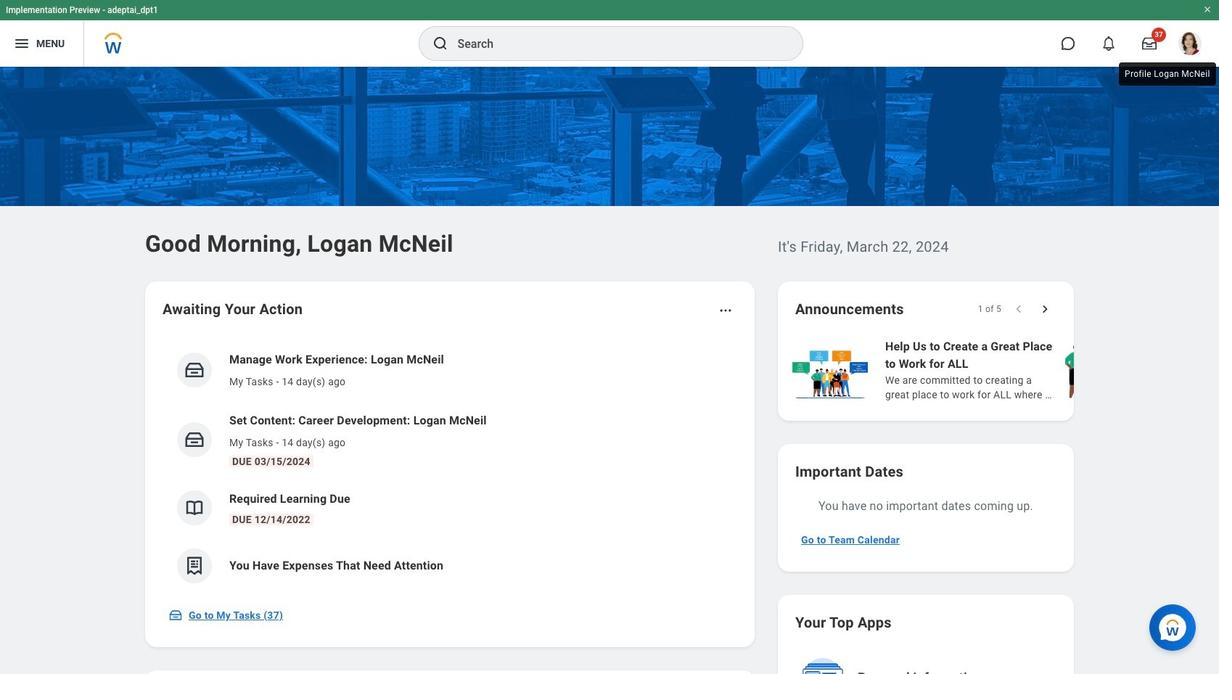 Task type: vqa. For each thing, say whether or not it's contained in the screenshot.
list
yes



Task type: describe. For each thing, give the bounding box(es) containing it.
profile logan mcneil image
[[1178, 32, 1202, 58]]

book open image
[[184, 497, 205, 519]]

related actions image
[[718, 303, 733, 318]]

0 horizontal spatial list
[[163, 340, 737, 595]]

chevron left small image
[[1011, 302, 1026, 316]]

dashboard expenses image
[[184, 555, 205, 577]]



Task type: locate. For each thing, give the bounding box(es) containing it.
inbox image
[[184, 359, 205, 381], [184, 429, 205, 451], [168, 608, 183, 623]]

inbox large image
[[1142, 36, 1157, 51]]

0 vertical spatial inbox image
[[184, 359, 205, 381]]

chevron right small image
[[1038, 302, 1052, 316]]

notifications large image
[[1101, 36, 1116, 51]]

search image
[[431, 35, 449, 52]]

list
[[789, 337, 1219, 403], [163, 340, 737, 595]]

1 vertical spatial inbox image
[[184, 429, 205, 451]]

tooltip
[[1116, 59, 1219, 89]]

main content
[[0, 67, 1219, 674]]

justify image
[[13, 35, 30, 52]]

status
[[978, 303, 1001, 315]]

banner
[[0, 0, 1219, 67]]

close environment banner image
[[1203, 5, 1212, 14]]

2 vertical spatial inbox image
[[168, 608, 183, 623]]

1 horizontal spatial list
[[789, 337, 1219, 403]]

Search Workday  search field
[[457, 28, 772, 59]]



